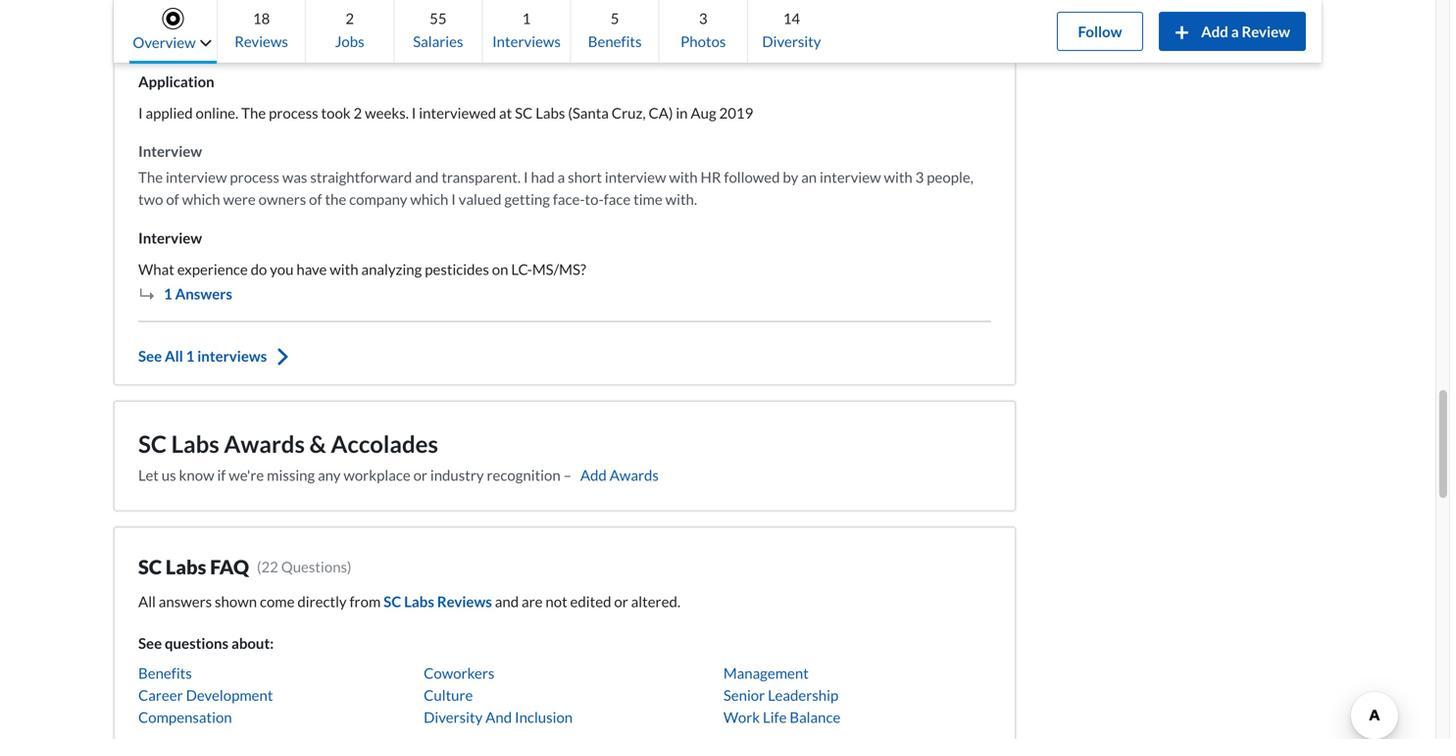 Task type: vqa. For each thing, say whether or not it's contained in the screenshot.
Balance
yes



Task type: describe. For each thing, give the bounding box(es) containing it.
are
[[522, 593, 543, 610]]

benefits link
[[138, 664, 192, 682]]

–
[[563, 466, 572, 484]]

in
[[676, 104, 688, 122]]

workplace
[[344, 466, 411, 484]]

1 horizontal spatial the
[[241, 104, 266, 122]]

ms/ms?
[[532, 260, 586, 278]]

answers
[[159, 593, 212, 610]]

positive experience
[[316, 33, 442, 51]]

management
[[724, 664, 809, 682]]

process inside interview the interview process was straightforward and transparent. i had a short interview with hr followed by an interview with 3 people, two of which were owners of the company which i valued getting face-to-face time with.
[[230, 168, 279, 186]]

14
[[783, 9, 800, 27]]

sc labs awards & accolades let us know if we're missing any workplace or industry recognition – add awards
[[138, 430, 659, 484]]

faq
[[210, 555, 249, 579]]

life
[[763, 708, 787, 726]]

&
[[309, 430, 326, 458]]

photos
[[681, 32, 726, 50]]

sc inside sc labs awards & accolades let us know if we're missing any workplace or industry recognition – add awards
[[138, 430, 167, 458]]

benefits inside benefits career development compensation
[[138, 664, 192, 682]]

interviews
[[492, 32, 561, 50]]

0 vertical spatial a
[[1231, 22, 1239, 40]]

14 diversity
[[762, 9, 821, 50]]

add inside sc labs awards & accolades let us know if we're missing any workplace or industry recognition – add awards
[[580, 466, 607, 484]]

company
[[349, 190, 407, 208]]

2 of from the left
[[309, 190, 322, 208]]

overview
[[133, 33, 196, 51]]

0 vertical spatial process
[[269, 104, 318, 122]]

management senior leadership work life balance
[[724, 664, 841, 726]]

ca)
[[649, 104, 673, 122]]

compensation
[[138, 708, 232, 726]]

1 vertical spatial awards
[[610, 466, 659, 484]]

to-
[[585, 190, 604, 208]]

see all 1 interviews link
[[138, 329, 991, 384]]

offer
[[233, 33, 269, 51]]

or for directly
[[614, 593, 628, 610]]

1 horizontal spatial benefits
[[588, 32, 642, 50]]

interview for interview the interview process was straightforward and transparent. i had a short interview with hr followed by an interview with 3 people, two of which were owners of the company which i valued getting face-to-face time with.
[[138, 142, 202, 160]]

1 horizontal spatial diversity
[[762, 32, 821, 50]]

interviewed
[[419, 104, 496, 122]]

compensation link
[[138, 708, 232, 726]]

come
[[260, 593, 295, 610]]

people,
[[927, 168, 974, 186]]

add a review link
[[1159, 12, 1306, 51]]

see questions about:
[[138, 634, 274, 652]]

the inside interview the interview process was straightforward and transparent. i had a short interview with hr followed by an interview with 3 people, two of which were owners of the company which i valued getting face-to-face time with.
[[138, 168, 163, 186]]

sc labs faq ( 22 questions )
[[138, 555, 352, 579]]

salaries
[[413, 32, 463, 50]]

work life balance link
[[724, 708, 841, 726]]

and
[[486, 708, 512, 726]]

average interview
[[489, 33, 607, 51]]

22
[[261, 558, 278, 576]]

interviews
[[197, 347, 267, 365]]

we're
[[229, 466, 264, 484]]

add a review
[[1201, 22, 1291, 40]]

i left valued
[[451, 190, 456, 208]]

accolades
[[331, 430, 438, 458]]

1 interview from the left
[[166, 168, 227, 186]]

i left had on the top left of the page
[[524, 168, 528, 186]]

short
[[568, 168, 602, 186]]

0 vertical spatial add
[[1201, 22, 1229, 40]]

had
[[531, 168, 555, 186]]

1 vertical spatial 2
[[354, 104, 362, 122]]

add awards button
[[575, 463, 665, 487]]

owners
[[259, 190, 306, 208]]

by
[[783, 168, 799, 186]]

with inside what experience do you have with analyzing pesticides on lc-ms/ms? 1 answers
[[330, 260, 359, 278]]

do
[[251, 260, 267, 278]]

questions
[[165, 634, 229, 652]]

senior
[[724, 686, 765, 704]]

accepted offer
[[170, 33, 269, 51]]

from
[[350, 593, 381, 610]]

you
[[270, 260, 294, 278]]

getting
[[504, 190, 550, 208]]

what
[[138, 260, 174, 278]]

diversity and inclusion link
[[424, 708, 573, 726]]

followed
[[724, 168, 780, 186]]

on
[[492, 260, 508, 278]]

jobs
[[335, 32, 364, 50]]

work
[[724, 708, 760, 726]]

sc up answers
[[138, 555, 162, 579]]

two
[[138, 190, 163, 208]]

balance
[[790, 708, 841, 726]]

online.
[[196, 104, 239, 122]]

application
[[138, 73, 214, 90]]

cruz,
[[612, 104, 646, 122]]

diversity inside coworkers culture diversity and inclusion
[[424, 708, 483, 726]]

or for accolades
[[413, 466, 428, 484]]

labs inside sc labs awards & accolades let us know if we're missing any workplace or industry recognition – add awards
[[171, 430, 219, 458]]

any
[[318, 466, 341, 484]]

follow
[[1078, 22, 1122, 40]]

5
[[611, 9, 619, 27]]



Task type: locate. For each thing, give the bounding box(es) containing it.
1 horizontal spatial a
[[1231, 22, 1239, 40]]

1 vertical spatial reviews
[[437, 593, 492, 610]]

diversity down '14'
[[762, 32, 821, 50]]

labs left (santa
[[536, 104, 565, 122]]

time
[[634, 190, 663, 208]]

1 vertical spatial all
[[138, 593, 156, 610]]

2 horizontal spatial 1
[[522, 9, 531, 27]]

interview for interview
[[138, 229, 202, 247]]

all
[[165, 347, 183, 365], [138, 593, 156, 610]]

1 horizontal spatial all
[[165, 347, 183, 365]]

1 vertical spatial process
[[230, 168, 279, 186]]

know
[[179, 466, 214, 484]]

labs up answers
[[166, 555, 206, 579]]

senior leadership link
[[724, 686, 839, 704]]

industry
[[430, 466, 484, 484]]

0 horizontal spatial and
[[415, 168, 439, 186]]

diversity
[[762, 32, 821, 50], [424, 708, 483, 726]]

1 answers link
[[138, 285, 232, 302]]

let
[[138, 466, 159, 484]]

1 inside what experience do you have with analyzing pesticides on lc-ms/ms? 1 answers
[[164, 285, 172, 302]]

or
[[413, 466, 428, 484], [614, 593, 628, 610]]

positive
[[316, 33, 367, 51]]

the up two
[[138, 168, 163, 186]]

was
[[282, 168, 307, 186]]

0 vertical spatial see
[[138, 347, 162, 365]]

2 jobs
[[335, 9, 364, 50]]

0 horizontal spatial with
[[330, 260, 359, 278]]

2 horizontal spatial with
[[884, 168, 913, 186]]

0 horizontal spatial interview
[[166, 168, 227, 186]]

coworkers link
[[424, 664, 495, 682]]

1 vertical spatial see
[[138, 634, 162, 652]]

1 vertical spatial or
[[614, 593, 628, 610]]

sc right at
[[515, 104, 533, 122]]

awards
[[224, 430, 305, 458], [610, 466, 659, 484]]

3 interview from the left
[[820, 168, 881, 186]]

pesticides
[[425, 260, 489, 278]]

3 inside 3 photos
[[699, 9, 708, 27]]

3 up photos
[[699, 9, 708, 27]]

1 horizontal spatial awards
[[610, 466, 659, 484]]

interview up were
[[166, 168, 227, 186]]

0 horizontal spatial awards
[[224, 430, 305, 458]]

sc right from
[[384, 593, 401, 610]]

1 vertical spatial 1
[[164, 285, 172, 302]]

3
[[699, 9, 708, 27], [916, 168, 924, 186]]

inclusion
[[515, 708, 573, 726]]

reviews
[[235, 32, 288, 50], [437, 593, 492, 610]]

0 vertical spatial the
[[241, 104, 266, 122]]

recognition
[[487, 466, 561, 484]]

all left answers
[[138, 593, 156, 610]]

shown
[[215, 593, 257, 610]]

1 see from the top
[[138, 347, 162, 365]]

sc labs reviews link
[[384, 593, 492, 610]]

interview right 'an'
[[820, 168, 881, 186]]

1 down 'what'
[[164, 285, 172, 302]]

sc
[[515, 104, 533, 122], [138, 430, 167, 458], [138, 555, 162, 579], [384, 593, 401, 610]]

the
[[325, 190, 346, 208]]

3 inside interview the interview process was straightforward and transparent. i had a short interview with hr followed by an interview with 3 people, two of which were owners of the company which i valued getting face-to-face time with.
[[916, 168, 924, 186]]

benefits up career
[[138, 664, 192, 682]]

1 of from the left
[[166, 190, 179, 208]]

the
[[241, 104, 266, 122], [138, 168, 163, 186]]

1 vertical spatial add
[[580, 466, 607, 484]]

labs
[[536, 104, 565, 122], [171, 430, 219, 458], [166, 555, 206, 579], [404, 593, 434, 610]]

1 horizontal spatial which
[[410, 190, 449, 208]]

of left the
[[309, 190, 322, 208]]

with left the "people,"
[[884, 168, 913, 186]]

a right had on the top left of the page
[[558, 168, 565, 186]]

2 which from the left
[[410, 190, 449, 208]]

interview
[[166, 168, 227, 186], [605, 168, 666, 186], [820, 168, 881, 186]]

benefits
[[588, 32, 642, 50], [138, 664, 192, 682]]

experience
[[370, 33, 442, 51]]

or right edited
[[614, 593, 628, 610]]

or inside sc labs awards & accolades let us know if we're missing any workplace or industry recognition – add awards
[[413, 466, 428, 484]]

all left interviews
[[165, 347, 183, 365]]

0 horizontal spatial of
[[166, 190, 179, 208]]

of right two
[[166, 190, 179, 208]]

aug
[[691, 104, 717, 122]]

see up benefits link
[[138, 634, 162, 652]]

2 up jobs
[[346, 9, 354, 27]]

reviews left are
[[437, 593, 492, 610]]

awards up the we're
[[224, 430, 305, 458]]

labs up know
[[171, 430, 219, 458]]

3 left the "people,"
[[916, 168, 924, 186]]

us
[[162, 466, 176, 484]]

not
[[546, 593, 567, 610]]

0 vertical spatial 3
[[699, 9, 708, 27]]

0 horizontal spatial 1
[[164, 285, 172, 302]]

2019
[[719, 104, 753, 122]]

follow button
[[1057, 12, 1143, 51]]

leadership
[[768, 686, 839, 704]]

with.
[[665, 190, 697, 208]]

0 horizontal spatial add
[[580, 466, 607, 484]]

and inside interview the interview process was straightforward and transparent. i had a short interview with hr followed by an interview with 3 people, two of which were owners of the company which i valued getting face-to-face time with.
[[415, 168, 439, 186]]

0 vertical spatial or
[[413, 466, 428, 484]]

2 inside 2 jobs
[[346, 9, 354, 27]]

directly
[[297, 593, 347, 610]]

1 vertical spatial a
[[558, 168, 565, 186]]

missing
[[267, 466, 315, 484]]

0 horizontal spatial or
[[413, 466, 428, 484]]

see for see all 1 interviews
[[138, 347, 162, 365]]

0 horizontal spatial a
[[558, 168, 565, 186]]

reviews down 18
[[235, 32, 288, 50]]

0 vertical spatial benefits
[[588, 32, 642, 50]]

which left valued
[[410, 190, 449, 208]]

0 vertical spatial 2
[[346, 9, 354, 27]]

0 vertical spatial and
[[415, 168, 439, 186]]

and left transparent.
[[415, 168, 439, 186]]

labs right from
[[404, 593, 434, 610]]

at
[[499, 104, 512, 122]]

process
[[269, 104, 318, 122], [230, 168, 279, 186]]

have
[[297, 260, 327, 278]]

0 vertical spatial diversity
[[762, 32, 821, 50]]

add right – on the left of page
[[580, 466, 607, 484]]

0 vertical spatial awards
[[224, 430, 305, 458]]

1 horizontal spatial or
[[614, 593, 628, 610]]

1 horizontal spatial with
[[669, 168, 698, 186]]

see inside see all 1 interviews link
[[138, 347, 162, 365]]

0 vertical spatial reviews
[[235, 32, 288, 50]]

0 vertical spatial 1
[[522, 9, 531, 27]]

1 vertical spatial interview
[[138, 142, 202, 160]]

or left industry
[[413, 466, 428, 484]]

0 horizontal spatial reviews
[[235, 32, 288, 50]]

0 vertical spatial all
[[165, 347, 183, 365]]

management link
[[724, 664, 809, 682]]

1 horizontal spatial add
[[1201, 22, 1229, 40]]

transparent.
[[442, 168, 521, 186]]

1 vertical spatial 3
[[916, 168, 924, 186]]

see for see questions about:
[[138, 634, 162, 652]]

1 horizontal spatial 1
[[186, 347, 195, 365]]

2
[[346, 9, 354, 27], [354, 104, 362, 122]]

(santa
[[568, 104, 609, 122]]

3 photos
[[681, 9, 726, 50]]

1 vertical spatial benefits
[[138, 664, 192, 682]]

hr
[[701, 168, 721, 186]]

a left review
[[1231, 22, 1239, 40]]

diversity down the culture
[[424, 708, 483, 726]]

and left are
[[495, 593, 519, 610]]

2 vertical spatial interview
[[138, 229, 202, 247]]

2 horizontal spatial interview
[[820, 168, 881, 186]]

5 benefits
[[588, 9, 642, 50]]

weeks.
[[365, 104, 409, 122]]

)
[[347, 558, 352, 576]]

2 vertical spatial 1
[[186, 347, 195, 365]]

add left review
[[1201, 22, 1229, 40]]

experience
[[177, 260, 248, 278]]

0 vertical spatial interview
[[545, 33, 607, 51]]

i left applied
[[138, 104, 143, 122]]

career
[[138, 686, 183, 704]]

2 see from the top
[[138, 634, 162, 652]]

benefits career development compensation
[[138, 664, 273, 726]]

which left were
[[182, 190, 220, 208]]

sc up let
[[138, 430, 167, 458]]

what experience do you have with analyzing pesticides on lc-ms/ms? 1 answers
[[138, 260, 586, 302]]

with right have
[[330, 260, 359, 278]]

1 vertical spatial the
[[138, 168, 163, 186]]

0 horizontal spatial which
[[182, 190, 220, 208]]

i applied online. the process took 2 weeks. i interviewed at sc labs (santa cruz, ca) in aug 2019
[[138, 104, 753, 122]]

accepted
[[170, 33, 231, 51]]

if
[[217, 466, 226, 484]]

0 horizontal spatial the
[[138, 168, 163, 186]]

0 horizontal spatial benefits
[[138, 664, 192, 682]]

2 interview from the left
[[605, 168, 666, 186]]

interview inside interview the interview process was straightforward and transparent. i had a short interview with hr followed by an interview with 3 people, two of which were owners of the company which i valued getting face-to-face time with.
[[138, 142, 202, 160]]

55 salaries
[[413, 9, 463, 50]]

1 up interviews at top left
[[522, 9, 531, 27]]

1 horizontal spatial interview
[[605, 168, 666, 186]]

with
[[669, 168, 698, 186], [884, 168, 913, 186], [330, 260, 359, 278]]

1
[[522, 9, 531, 27], [164, 285, 172, 302], [186, 347, 195, 365]]

i right weeks.
[[412, 104, 416, 122]]

benefits down 5
[[588, 32, 642, 50]]

1 horizontal spatial of
[[309, 190, 322, 208]]

interview up the time on the top of page
[[605, 168, 666, 186]]

interview
[[545, 33, 607, 51], [138, 142, 202, 160], [138, 229, 202, 247]]

0 horizontal spatial 3
[[699, 9, 708, 27]]

1 vertical spatial and
[[495, 593, 519, 610]]

see down 1 answers link
[[138, 347, 162, 365]]

1 inside 1 interviews
[[522, 9, 531, 27]]

process left took
[[269, 104, 318, 122]]

i
[[138, 104, 143, 122], [412, 104, 416, 122], [524, 168, 528, 186], [451, 190, 456, 208]]

of
[[166, 190, 179, 208], [309, 190, 322, 208]]

1 horizontal spatial and
[[495, 593, 519, 610]]

an
[[801, 168, 817, 186]]

culture link
[[424, 686, 473, 704]]

awards right – on the left of page
[[610, 466, 659, 484]]

see all 1 interviews
[[138, 347, 267, 365]]

with up with.
[[669, 168, 698, 186]]

altered.
[[631, 593, 681, 610]]

1 horizontal spatial 3
[[916, 168, 924, 186]]

1 which from the left
[[182, 190, 220, 208]]

which
[[182, 190, 220, 208], [410, 190, 449, 208]]

0 horizontal spatial all
[[138, 593, 156, 610]]

0 horizontal spatial diversity
[[424, 708, 483, 726]]

a
[[1231, 22, 1239, 40], [558, 168, 565, 186]]

coworkers
[[424, 664, 495, 682]]

the right the online.
[[241, 104, 266, 122]]

process up were
[[230, 168, 279, 186]]

1 vertical spatial diversity
[[424, 708, 483, 726]]

2 right took
[[354, 104, 362, 122]]

a inside interview the interview process was straightforward and transparent. i had a short interview with hr followed by an interview with 3 people, two of which were owners of the company which i valued getting face-to-face time with.
[[558, 168, 565, 186]]

1 interviews
[[492, 9, 561, 50]]

interview the interview process was straightforward and transparent. i had a short interview with hr followed by an interview with 3 people, two of which were owners of the company which i valued getting face-to-face time with.
[[138, 142, 974, 208]]

1 horizontal spatial reviews
[[437, 593, 492, 610]]

edited
[[570, 593, 611, 610]]

1 left interviews
[[186, 347, 195, 365]]

were
[[223, 190, 256, 208]]



